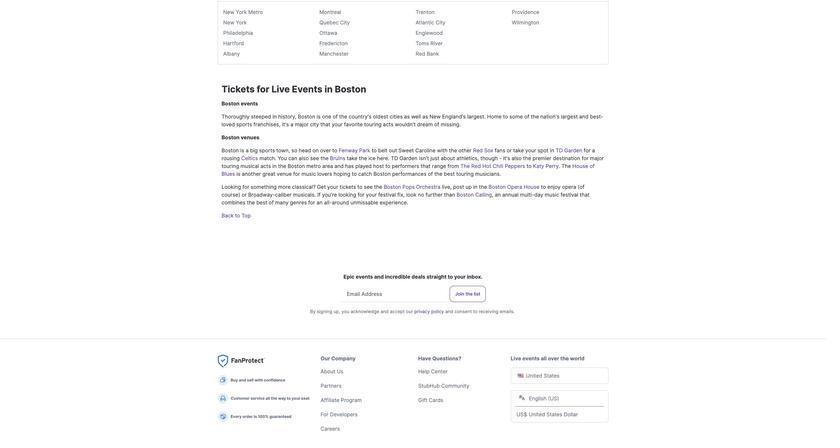 Task type: describe. For each thing, give the bounding box(es) containing it.
dream
[[417, 121, 433, 128]]

thoroughly
[[222, 113, 249, 120]]

celtics
[[241, 155, 258, 162]]

about us
[[321, 368, 343, 375]]

genres
[[290, 199, 307, 206]]

ice
[[368, 155, 376, 162]]

toms
[[416, 40, 429, 47]]

that inside , an annual multi-day music festival that combines the best of many genres for an all-around unmissable experience.
[[580, 191, 590, 198]]

united inside button
[[526, 373, 542, 379]]

top
[[242, 212, 251, 219]]

around
[[332, 199, 349, 206]]

you're
[[322, 191, 337, 198]]

premier
[[533, 155, 551, 162]]

the up 'about'
[[449, 147, 457, 154]]

all for over
[[541, 355, 547, 362]]

your left "inbox."
[[454, 274, 466, 280]]

for right venue
[[293, 171, 300, 177]]

range
[[432, 163, 446, 169]]

get
[[317, 184, 326, 190]]

for down another
[[242, 184, 249, 190]]

boston down 'up'
[[457, 191, 474, 198]]

the up calling
[[479, 184, 487, 190]]

destination
[[553, 155, 580, 162]]

red sox link
[[473, 147, 493, 154]]

new for new york metro
[[223, 9, 234, 15]]

your inside thoroughly steeped in history, boston is one of the country's oldest cities as well as new england's largest. home to some of the nation's largest and best- loved sports franchises, it's a major city that your favorite touring acts wouldn't dream of missing.
[[332, 121, 343, 128]]

the inside join the list 'button'
[[466, 291, 473, 297]]

and inside thoroughly steeped in history, boston is one of the country's oldest cities as well as new england's largest. home to some of the nation's largest and best- loved sports franchises, it's a major city that your favorite touring acts wouldn't dream of missing.
[[579, 113, 589, 120]]

buy and sell with confidence
[[231, 378, 285, 383]]

new for new york
[[223, 19, 234, 26]]

lovers
[[317, 171, 332, 177]]

states inside united states button
[[544, 373, 560, 379]]

our
[[406, 309, 413, 314]]

albany
[[223, 50, 240, 57]]

events for boston
[[241, 100, 258, 107]]

englewood
[[416, 30, 443, 36]]

partners
[[321, 383, 342, 389]]

2 horizontal spatial touring
[[456, 171, 474, 177]]

the up favorite
[[339, 113, 347, 120]]

celtics link
[[241, 155, 258, 162]]

new york metro link
[[223, 9, 263, 15]]

acts inside take the ice here. td garden isn't just about athletics, though - it's also the premier destination for major touring musical acts in the boston metro area and has played host to performers that range from
[[261, 163, 271, 169]]

touring inside take the ice here. td garden isn't just about athletics, though - it's also the premier destination for major touring musical acts in the boston metro area and has played host to performers that range from
[[222, 163, 239, 169]]

the left world
[[560, 355, 569, 362]]

history,
[[278, 113, 296, 120]]

festival inside to enjoy opera (of course) or broadway-caliber musicals. if you're looking for your festival fix, look no further than
[[378, 191, 396, 198]]

about us link
[[321, 368, 343, 375]]

for a rousing
[[222, 147, 595, 162]]

the up the played
[[359, 155, 367, 162]]

language_20x20 image
[[519, 395, 525, 401]]

for inside take the ice here. td garden isn't just about athletics, though - it's also the premier destination for major touring musical acts in the boston metro area and has played host to performers that range from
[[582, 155, 589, 162]]

a inside for a rousing
[[592, 147, 595, 154]]

played
[[355, 163, 372, 169]]

your left spot at the top of the page
[[525, 147, 536, 154]]

0 vertical spatial live
[[272, 84, 290, 95]]

our company
[[321, 355, 356, 362]]

.
[[559, 163, 560, 169]]

1 as from the left
[[404, 113, 410, 120]]

program
[[341, 397, 362, 403]]

boston events
[[222, 100, 258, 107]]

take the ice here. td garden isn't just about athletics, though - it's also the premier destination for major touring musical acts in the boston metro area and has played host to performers that range from
[[222, 155, 604, 169]]

you
[[278, 155, 287, 162]]

it's inside thoroughly steeped in history, boston is one of the country's oldest cities as well as new england's largest. home to some of the nation's largest and best- loved sports franchises, it's a major city that your favorite touring acts wouldn't dream of missing.
[[282, 121, 289, 128]]

by signing up, you acknowledge and accept our privacy policy and consent to receiving emails.
[[310, 309, 515, 314]]

1 vertical spatial sports
[[259, 147, 275, 154]]

live events all over the world
[[511, 355, 584, 362]]

your left seat
[[292, 396, 300, 401]]

in right 'events'
[[325, 84, 333, 95]]

to up bruins link
[[332, 147, 337, 154]]

our
[[321, 355, 330, 362]]

major inside thoroughly steeped in history, boston is one of the country's oldest cities as well as new england's largest. home to some of the nation's largest and best- loved sports franchises, it's a major city that your favorite touring acts wouldn't dream of missing.
[[295, 121, 309, 128]]

to right the way
[[287, 396, 291, 401]]

fenway
[[339, 147, 358, 154]]

us$
[[517, 411, 527, 418]]

music for day
[[545, 191, 559, 198]]

fan protect gurantee image
[[218, 355, 265, 368]]

house inside house of blues
[[572, 163, 588, 169]]

take inside take the ice here. td garden isn't just about athletics, though - it's also the premier destination for major touring musical acts in the boston metro area and has played host to performers that range from
[[347, 155, 357, 162]]

and left sell in the bottom of the page
[[239, 378, 246, 383]]

on
[[313, 147, 319, 154]]

straight
[[427, 274, 447, 280]]

opera
[[507, 184, 522, 190]]

sox
[[484, 147, 493, 154]]

city for atlantic city
[[436, 19, 445, 26]]

to right tickets
[[357, 184, 362, 190]]

or inside to enjoy opera (of course) or broadway-caliber musicals. if you're looking for your festival fix, look no further than
[[242, 191, 247, 198]]

in inside take the ice here. td garden isn't just about athletics, though - it's also the premier destination for major touring musical acts in the boston metro area and has played host to performers that range from
[[272, 163, 277, 169]]

(us)
[[548, 395, 559, 402]]

festival inside , an annual multi-day music festival that combines the best of many genres for an all-around unmissable experience.
[[561, 191, 578, 198]]

other
[[459, 147, 472, 154]]

combines
[[222, 199, 245, 206]]

katy
[[533, 163, 544, 169]]

0 vertical spatial see
[[310, 155, 319, 162]]

from
[[448, 163, 459, 169]]

boston down the host
[[373, 171, 391, 177]]

so
[[291, 147, 297, 154]]

cities
[[390, 113, 403, 120]]

broadway-
[[248, 191, 275, 198]]

and left incredible
[[374, 274, 384, 280]]

for inside to enjoy opera (of course) or broadway-caliber musicals. if you're looking for your festival fix, look no further than
[[358, 191, 364, 198]]

cards
[[429, 397, 443, 403]]

for inside , an annual multi-day music festival that combines the best of many genres for an all-around unmissable experience.
[[308, 199, 315, 206]]

boston up rousing
[[222, 147, 239, 154]]

stubhub community
[[418, 383, 469, 389]]

the inside , an annual multi-day music festival that combines the best of many genres for an all-around unmissable experience.
[[247, 199, 255, 206]]

thoroughly steeped in history, boston is one of the country's oldest cities as well as new england's largest. home to some of the nation's largest and best- loved sports franchises, it's a major city that your favorite touring acts wouldn't dream of missing.
[[222, 113, 603, 128]]

all for the
[[266, 396, 270, 401]]

no
[[418, 191, 424, 198]]

your up you're on the left of page
[[327, 184, 338, 190]]

red bank
[[416, 50, 439, 57]]

philadelphia link
[[223, 30, 253, 36]]

performances
[[392, 171, 426, 177]]

york for new york
[[236, 19, 247, 26]]

the up area
[[320, 155, 329, 162]]

that inside take the ice here. td garden isn't just about athletics, though - it's also the premier destination for major touring musical acts in the boston metro area and has played host to performers that range from
[[421, 163, 431, 169]]

than
[[444, 191, 455, 198]]

ottawa
[[319, 30, 337, 36]]

of inside , an annual multi-day music festival that combines the best of many genres for an all-around unmissable experience.
[[269, 199, 274, 206]]

to right consent
[[473, 309, 478, 314]]

bruins link
[[330, 155, 345, 162]]

1 horizontal spatial garden
[[564, 147, 582, 154]]

1 horizontal spatial over
[[548, 355, 559, 362]]

the down range
[[434, 171, 442, 177]]

0 vertical spatial take
[[513, 147, 524, 154]]

the red hot chili peppers link
[[460, 163, 525, 169]]

to inside take the ice here. td garden isn't just about athletics, though - it's also the premier destination for major touring musical acts in the boston metro area and has played host to performers that range from
[[385, 163, 390, 169]]

sports inside thoroughly steeped in history, boston is one of the country's oldest cities as well as new england's largest. home to some of the nation's largest and best- loved sports franchises, it's a major city that your favorite touring acts wouldn't dream of missing.
[[236, 121, 252, 128]]

head
[[299, 147, 311, 154]]

1 horizontal spatial td
[[556, 147, 563, 154]]

us
[[337, 368, 343, 375]]

affiliate program
[[321, 397, 362, 403]]

receiving
[[479, 309, 498, 314]]

match.
[[260, 155, 276, 162]]

1 the from the left
[[460, 163, 470, 169]]

trenton
[[416, 9, 435, 15]]

it's inside take the ice here. td garden isn't just about athletics, though - it's also the premier destination for major touring musical acts in the boston metro area and has played host to performers that range from
[[503, 155, 510, 162]]

back
[[222, 212, 234, 219]]

tickets
[[340, 184, 356, 190]]

the down the you
[[278, 163, 286, 169]]

look
[[406, 191, 416, 198]]

to enjoy opera (of course) or broadway-caliber musicals. if you're looking for your festival fix, look no further than
[[222, 184, 585, 198]]

in right spot at the top of the page
[[550, 147, 554, 154]]

musical
[[240, 163, 259, 169]]

garden inside take the ice here. td garden isn't just about athletics, though - it's also the premier destination for major touring musical acts in the boston metro area and has played host to performers that range from
[[400, 155, 417, 162]]

and right policy
[[445, 309, 453, 314]]

boston up ,
[[488, 184, 506, 190]]

boston up country's
[[335, 84, 366, 95]]

us$ united states dollar
[[517, 411, 578, 418]]

stubhub community link
[[418, 383, 469, 389]]

has
[[345, 163, 354, 169]]

in inside thoroughly steeped in history, boston is one of the country's oldest cities as well as new england's largest. home to some of the nation's largest and best- loved sports franchises, it's a major city that your favorite touring acts wouldn't dream of missing.
[[273, 113, 277, 120]]

sell
[[247, 378, 254, 383]]

1 vertical spatial united
[[529, 411, 545, 418]]

the left nation's
[[531, 113, 539, 120]]



Task type: vqa. For each thing, say whether or not it's contained in the screenshot.
29 related to A Year with Frog and Toad
no



Task type: locate. For each thing, give the bounding box(es) containing it.
sports down thoroughly
[[236, 121, 252, 128]]

york down new york metro link
[[236, 19, 247, 26]]

to inside "button"
[[235, 212, 240, 219]]

with up 'about'
[[437, 147, 448, 154]]

major right destination
[[590, 155, 604, 162]]

is
[[317, 113, 321, 120], [240, 147, 244, 154], [236, 171, 240, 177], [254, 414, 257, 419]]

boston up fix,
[[384, 184, 401, 190]]

home
[[487, 113, 502, 120]]

boston down 'loved'
[[222, 134, 240, 141]]

just
[[430, 155, 439, 162]]

2 vertical spatial events
[[522, 355, 540, 362]]

developers
[[330, 411, 358, 418]]

house
[[572, 163, 588, 169], [524, 184, 539, 190]]

2 also from the left
[[512, 155, 522, 162]]

1 vertical spatial best
[[256, 199, 267, 206]]

2 city from the left
[[436, 19, 445, 26]]

bank
[[427, 50, 439, 57]]

in up the great on the left top
[[272, 163, 277, 169]]

1 vertical spatial touring
[[222, 163, 239, 169]]

best inside , an annual multi-day music festival that combines the best of many genres for an all-around unmissable experience.
[[256, 199, 267, 206]]

and left best-
[[579, 113, 589, 120]]

wouldn't
[[395, 121, 416, 128]]

for down musicals.
[[308, 199, 315, 206]]

if
[[317, 191, 321, 198]]

to up the day
[[541, 184, 546, 190]]

2 vertical spatial that
[[580, 191, 590, 198]]

all up united states
[[541, 355, 547, 362]]

every
[[231, 414, 242, 419]]

0 vertical spatial an
[[495, 191, 501, 198]]

td up destination
[[556, 147, 563, 154]]

hartford
[[223, 40, 244, 47]]

new inside thoroughly steeped in history, boston is one of the country's oldest cities as well as new england's largest. home to some of the nation's largest and best- loved sports franchises, it's a major city that your favorite touring acts wouldn't dream of missing.
[[430, 113, 441, 120]]

1 horizontal spatial events
[[356, 274, 373, 280]]

1 horizontal spatial with
[[437, 147, 448, 154]]

england's
[[442, 113, 466, 120]]

0 vertical spatial touring
[[364, 121, 382, 128]]

see
[[310, 155, 319, 162], [364, 184, 373, 190]]

that down isn't
[[421, 163, 431, 169]]

also inside take the ice here. td garden isn't just about athletics, though - it's also the premier destination for major touring musical acts in the boston metro area and has played host to performers that range from
[[512, 155, 522, 162]]

1 horizontal spatial take
[[513, 147, 524, 154]]

york up new york link
[[236, 9, 247, 15]]

that inside thoroughly steeped in history, boston is one of the country's oldest cities as well as new england's largest. home to some of the nation's largest and best- loved sports franchises, it's a major city that your favorite touring acts wouldn't dream of missing.
[[320, 121, 330, 128]]

2 horizontal spatial that
[[580, 191, 590, 198]]

host
[[373, 163, 384, 169]]

the down broadway-
[[247, 199, 255, 206]]

garden up destination
[[564, 147, 582, 154]]

is right order
[[254, 414, 257, 419]]

river
[[430, 40, 443, 47]]

as up dream
[[422, 113, 428, 120]]

0 horizontal spatial all
[[266, 396, 270, 401]]

1 vertical spatial acts
[[261, 163, 271, 169]]

0 vertical spatial red
[[416, 50, 425, 57]]

over up united states
[[548, 355, 559, 362]]

boston up thoroughly
[[222, 100, 240, 107]]

is inside thoroughly steeped in history, boston is one of the country's oldest cities as well as new england's largest. home to some of the nation's largest and best- loved sports franchises, it's a major city that your favorite touring acts wouldn't dream of missing.
[[317, 113, 321, 120]]

states down live events all over the world
[[544, 373, 560, 379]]

to right the straight
[[448, 274, 453, 280]]

,
[[492, 191, 493, 198]]

classical?
[[292, 184, 316, 190]]

1 vertical spatial or
[[242, 191, 247, 198]]

musicals.
[[293, 191, 316, 198]]

red left hot on the right top of page
[[471, 163, 481, 169]]

new up philadelphia at left top
[[223, 19, 234, 26]]

country's
[[349, 113, 372, 120]]

1 also from the left
[[299, 155, 309, 162]]

your left favorite
[[332, 121, 343, 128]]

touring down rousing
[[222, 163, 239, 169]]

0 horizontal spatial best
[[256, 199, 267, 206]]

performers
[[392, 163, 419, 169]]

katy perry link
[[533, 163, 559, 169]]

see down is another great venue for music lovers hoping to catch boston performances of the best touring musicians.
[[364, 184, 373, 190]]

boston venues
[[222, 134, 259, 141]]

0 horizontal spatial garden
[[400, 155, 417, 162]]

0 horizontal spatial live
[[272, 84, 290, 95]]

an right ,
[[495, 191, 501, 198]]

emails.
[[500, 309, 515, 314]]

0 horizontal spatial it's
[[282, 121, 289, 128]]

0 vertical spatial house
[[572, 163, 588, 169]]

events up united states
[[522, 355, 540, 362]]

that down (of
[[580, 191, 590, 198]]

many
[[275, 199, 289, 206]]

1 city from the left
[[340, 19, 350, 26]]

2 vertical spatial red
[[471, 163, 481, 169]]

1 vertical spatial td
[[391, 155, 398, 162]]

and left the accept
[[381, 309, 389, 314]]

join the list button
[[450, 286, 486, 302]]

join
[[455, 291, 464, 297]]

0 vertical spatial york
[[236, 9, 247, 15]]

blues
[[222, 171, 235, 177]]

2 as from the left
[[422, 113, 428, 120]]

0 vertical spatial with
[[437, 147, 448, 154]]

house up multi-
[[524, 184, 539, 190]]

events for live
[[522, 355, 540, 362]]

1 horizontal spatial music
[[545, 191, 559, 198]]

1 horizontal spatial touring
[[364, 121, 382, 128]]

1 horizontal spatial see
[[364, 184, 373, 190]]

epic events and incredible deals straight to your inbox.
[[344, 274, 483, 280]]

0 vertical spatial acts
[[383, 121, 393, 128]]

musicians.
[[475, 171, 501, 177]]

0 horizontal spatial the
[[460, 163, 470, 169]]

0 horizontal spatial or
[[242, 191, 247, 198]]

new up dream
[[430, 113, 441, 120]]

0 vertical spatial garden
[[564, 147, 582, 154]]

epic
[[344, 274, 355, 280]]

is left one
[[317, 113, 321, 120]]

all right service
[[266, 396, 270, 401]]

1 horizontal spatial house
[[572, 163, 588, 169]]

and inside take the ice here. td garden isn't just about athletics, though - it's also the premier destination for major touring musical acts in the boston metro area and has played host to performers that range from
[[334, 163, 344, 169]]

0 vertical spatial states
[[544, 373, 560, 379]]

more
[[278, 184, 291, 190]]

to down has
[[352, 171, 357, 177]]

the left list
[[466, 291, 473, 297]]

boston pops orchestra link
[[384, 184, 440, 190]]

0 vertical spatial events
[[241, 100, 258, 107]]

also
[[299, 155, 309, 162], [512, 155, 522, 162]]

1 vertical spatial live
[[511, 355, 521, 362]]

an
[[495, 191, 501, 198], [317, 199, 323, 206]]

it's down history,
[[282, 121, 289, 128]]

td inside take the ice here. td garden isn't just about athletics, though - it's also the premier destination for major touring musical acts in the boston metro area and has played host to performers that range from
[[391, 155, 398, 162]]

fix,
[[397, 191, 405, 198]]

1 horizontal spatial festival
[[561, 191, 578, 198]]

new up new york link
[[223, 9, 234, 15]]

affiliate
[[321, 397, 339, 403]]

1 vertical spatial over
[[548, 355, 559, 362]]

boston inside thoroughly steeped in history, boston is one of the country's oldest cities as well as new england's largest. home to some of the nation's largest and best- loved sports franchises, it's a major city that your favorite touring acts wouldn't dream of missing.
[[298, 113, 315, 120]]

some
[[510, 113, 523, 120]]

festival down looking for something more classical? get your tickets to see the boston pops orchestra live, post up in the boston opera house
[[378, 191, 396, 198]]

major
[[295, 121, 309, 128], [590, 155, 604, 162]]

0 vertical spatial new
[[223, 9, 234, 15]]

boston inside take the ice here. td garden isn't just about athletics, though - it's also the premier destination for major touring musical acts in the boston metro area and has played host to performers that range from
[[288, 163, 305, 169]]

0 vertical spatial over
[[320, 147, 331, 154]]

music down metro
[[301, 171, 316, 177]]

franchises,
[[253, 121, 280, 128]]

largest
[[561, 113, 578, 120]]

a inside thoroughly steeped in history, boston is one of the country's oldest cities as well as new england's largest. home to some of the nation's largest and best- loved sports franchises, it's a major city that your favorite touring acts wouldn't dream of missing.
[[290, 121, 293, 128]]

0 vertical spatial major
[[295, 121, 309, 128]]

caroline
[[415, 147, 436, 154]]

0 vertical spatial it's
[[282, 121, 289, 128]]

0 horizontal spatial a
[[246, 147, 249, 154]]

0 horizontal spatial music
[[301, 171, 316, 177]]

city right quebec
[[340, 19, 350, 26]]

1 vertical spatial garden
[[400, 155, 417, 162]]

to left the some
[[503, 113, 508, 120]]

for right tickets
[[257, 84, 269, 95]]

list
[[474, 291, 480, 297]]

spot
[[538, 147, 549, 154]]

to left top
[[235, 212, 240, 219]]

isn't
[[419, 155, 429, 162]]

2 the from the left
[[562, 163, 571, 169]]

0 horizontal spatial over
[[320, 147, 331, 154]]

1 horizontal spatial city
[[436, 19, 445, 26]]

1 vertical spatial with
[[255, 378, 263, 383]]

1 vertical spatial an
[[317, 199, 323, 206]]

york for new york metro
[[236, 9, 247, 15]]

toms river link
[[416, 40, 443, 47]]

is up celtics
[[240, 147, 244, 154]]

2 festival from the left
[[561, 191, 578, 198]]

all-
[[324, 199, 332, 206]]

0 vertical spatial sports
[[236, 121, 252, 128]]

1 horizontal spatial it's
[[503, 155, 510, 162]]

to left katy
[[527, 163, 532, 169]]

community
[[441, 383, 469, 389]]

-
[[499, 155, 502, 162]]

quebec city link
[[319, 19, 350, 26]]

also down head
[[299, 155, 309, 162]]

1 vertical spatial take
[[347, 155, 357, 162]]

2 horizontal spatial a
[[592, 147, 595, 154]]

major inside take the ice here. td garden isn't just about athletics, though - it's also the premier destination for major touring musical acts in the boston metro area and has played host to performers that range from
[[590, 155, 604, 162]]

Email Address email field
[[342, 286, 447, 302]]

dollar
[[564, 411, 578, 418]]

0 vertical spatial best
[[444, 171, 455, 177]]

events up steeped
[[241, 100, 258, 107]]

2 vertical spatial touring
[[456, 171, 474, 177]]

1 horizontal spatial or
[[507, 147, 512, 154]]

course)
[[222, 191, 240, 198]]

catch
[[358, 171, 372, 177]]

buy
[[231, 378, 238, 383]]

customer
[[231, 396, 250, 401]]

new york link
[[223, 19, 247, 26]]

united right us$
[[529, 411, 545, 418]]

states down (us)
[[547, 411, 562, 418]]

1 vertical spatial music
[[545, 191, 559, 198]]

in up the franchises,
[[273, 113, 277, 120]]

join the list
[[455, 291, 480, 297]]

0 vertical spatial music
[[301, 171, 316, 177]]

1 horizontal spatial sports
[[259, 147, 275, 154]]

, an annual multi-day music festival that combines the best of many genres for an all-around unmissable experience.
[[222, 191, 590, 206]]

a down history,
[[290, 121, 293, 128]]

back to top button
[[222, 212, 251, 219]]

0 vertical spatial united
[[526, 373, 542, 379]]

2 horizontal spatial events
[[522, 355, 540, 362]]

states
[[544, 373, 560, 379], [547, 411, 562, 418]]

0 vertical spatial that
[[320, 121, 330, 128]]

1 horizontal spatial best
[[444, 171, 455, 177]]

of inside house of blues
[[590, 163, 595, 169]]

1 horizontal spatial a
[[290, 121, 293, 128]]

deals
[[412, 274, 425, 280]]

is right blues
[[236, 171, 240, 177]]

2 york from the top
[[236, 19, 247, 26]]

0 horizontal spatial festival
[[378, 191, 396, 198]]

0 vertical spatial td
[[556, 147, 563, 154]]

garden down sweet
[[400, 155, 417, 162]]

1 vertical spatial see
[[364, 184, 373, 190]]

also up the red hot chili peppers to katy perry . the
[[512, 155, 522, 162]]

a left big
[[246, 147, 249, 154]]

for up unmissable
[[358, 191, 364, 198]]

1 horizontal spatial as
[[422, 113, 428, 120]]

1 vertical spatial states
[[547, 411, 562, 418]]

hartford link
[[223, 40, 244, 47]]

order
[[242, 414, 253, 419]]

0 horizontal spatial major
[[295, 121, 309, 128]]

in
[[325, 84, 333, 95], [273, 113, 277, 120], [550, 147, 554, 154], [272, 163, 277, 169], [473, 184, 478, 190]]

for developers
[[321, 411, 358, 418]]

your inside to enjoy opera (of course) or broadway-caliber musicals. if you're looking for your festival fix, look no further than
[[366, 191, 377, 198]]

town,
[[276, 147, 290, 154]]

for down td garden link
[[582, 155, 589, 162]]

music inside , an annual multi-day music festival that combines the best of many genres for an all-around unmissable experience.
[[545, 191, 559, 198]]

red bank link
[[416, 50, 439, 57]]

1 horizontal spatial an
[[495, 191, 501, 198]]

1 horizontal spatial live
[[511, 355, 521, 362]]

the down is another great venue for music lovers hoping to catch boston performances of the best touring musicians.
[[374, 184, 382, 190]]

0 horizontal spatial city
[[340, 19, 350, 26]]

way
[[278, 396, 286, 401]]

0 horizontal spatial house
[[524, 184, 539, 190]]

1 vertical spatial red
[[473, 147, 483, 154]]

to inside to enjoy opera (of course) or broadway-caliber musicals. if you're looking for your festival fix, look no further than
[[541, 184, 546, 190]]

1 horizontal spatial acts
[[383, 121, 393, 128]]

see down on
[[310, 155, 319, 162]]

your up unmissable
[[366, 191, 377, 198]]

in right 'up'
[[473, 184, 478, 190]]

for right td garden link
[[584, 147, 591, 154]]

the down athletics,
[[460, 163, 470, 169]]

festival
[[378, 191, 396, 198], [561, 191, 578, 198]]

red left sox
[[473, 147, 483, 154]]

a right td garden link
[[592, 147, 595, 154]]

affiliate program link
[[321, 397, 362, 403]]

the left the way
[[271, 396, 277, 401]]

another
[[242, 171, 261, 177]]

1 york from the top
[[236, 9, 247, 15]]

events for epic
[[356, 274, 373, 280]]

careers
[[321, 426, 340, 432]]

music down the enjoy
[[545, 191, 559, 198]]

house down destination
[[572, 163, 588, 169]]

1 horizontal spatial that
[[421, 163, 431, 169]]

events right epic
[[356, 274, 373, 280]]

city for quebec city
[[340, 19, 350, 26]]

the
[[339, 113, 347, 120], [531, 113, 539, 120], [449, 147, 457, 154], [320, 155, 329, 162], [359, 155, 367, 162], [523, 155, 531, 162], [278, 163, 286, 169], [434, 171, 442, 177], [374, 184, 382, 190], [479, 184, 487, 190], [247, 199, 255, 206], [466, 291, 473, 297], [560, 355, 569, 362], [271, 396, 277, 401]]

1 vertical spatial house
[[524, 184, 539, 190]]

to inside thoroughly steeped in history, boston is one of the country's oldest cities as well as new england's largest. home to some of the nation's largest and best- loved sports franchises, it's a major city that your favorite touring acts wouldn't dream of missing.
[[503, 113, 508, 120]]

for inside for a rousing
[[584, 147, 591, 154]]

it's right -
[[503, 155, 510, 162]]

0 horizontal spatial see
[[310, 155, 319, 162]]

0 horizontal spatial with
[[255, 378, 263, 383]]

music for for
[[301, 171, 316, 177]]

careers link
[[321, 426, 340, 432]]

the up the red hot chili peppers to katy perry . the
[[523, 155, 531, 162]]

2 vertical spatial new
[[430, 113, 441, 120]]

0 horizontal spatial td
[[391, 155, 398, 162]]

1 horizontal spatial also
[[512, 155, 522, 162]]

boston opera house link
[[488, 184, 539, 190]]

enjoy
[[547, 184, 561, 190]]

acknowledge
[[351, 309, 379, 314]]

major left city at top left
[[295, 121, 309, 128]]

1 horizontal spatial all
[[541, 355, 547, 362]]

1 vertical spatial that
[[421, 163, 431, 169]]

or up combines
[[242, 191, 247, 198]]

touring inside thoroughly steeped in history, boston is one of the country's oldest cities as well as new england's largest. home to some of the nation's largest and best- loved sports franchises, it's a major city that your favorite touring acts wouldn't dream of missing.
[[364, 121, 382, 128]]

center
[[431, 368, 448, 375]]

fredericton link
[[319, 40, 348, 47]]

0 horizontal spatial events
[[241, 100, 258, 107]]

to up the ice
[[372, 147, 377, 154]]

world
[[570, 355, 584, 362]]

boston up city at top left
[[298, 113, 315, 120]]

0 horizontal spatial take
[[347, 155, 357, 162]]

1 vertical spatial it's
[[503, 155, 510, 162]]

well
[[411, 113, 421, 120]]

0 horizontal spatial acts
[[261, 163, 271, 169]]

big
[[250, 147, 258, 154]]

0 horizontal spatial that
[[320, 121, 330, 128]]

united down live events all over the world
[[526, 373, 542, 379]]

1 vertical spatial all
[[266, 396, 270, 401]]

0 horizontal spatial as
[[404, 113, 410, 120]]

1 festival from the left
[[378, 191, 396, 198]]

day
[[534, 191, 543, 198]]

for
[[257, 84, 269, 95], [584, 147, 591, 154], [582, 155, 589, 162], [293, 171, 300, 177], [242, 184, 249, 190], [358, 191, 364, 198], [308, 199, 315, 206]]

0 horizontal spatial an
[[317, 199, 323, 206]]

can
[[288, 155, 297, 162]]

looking
[[222, 184, 241, 190]]

to down the here.
[[385, 163, 390, 169]]

acts inside thoroughly steeped in history, boston is one of the country's oldest cities as well as new england's largest. home to some of the nation's largest and best- loved sports franchises, it's a major city that your favorite touring acts wouldn't dream of missing.
[[383, 121, 393, 128]]

largest.
[[467, 113, 486, 120]]

best down broadway-
[[256, 199, 267, 206]]

touring up 'up'
[[456, 171, 474, 177]]

1 vertical spatial new
[[223, 19, 234, 26]]

0 horizontal spatial touring
[[222, 163, 239, 169]]

incredible
[[385, 274, 410, 280]]



